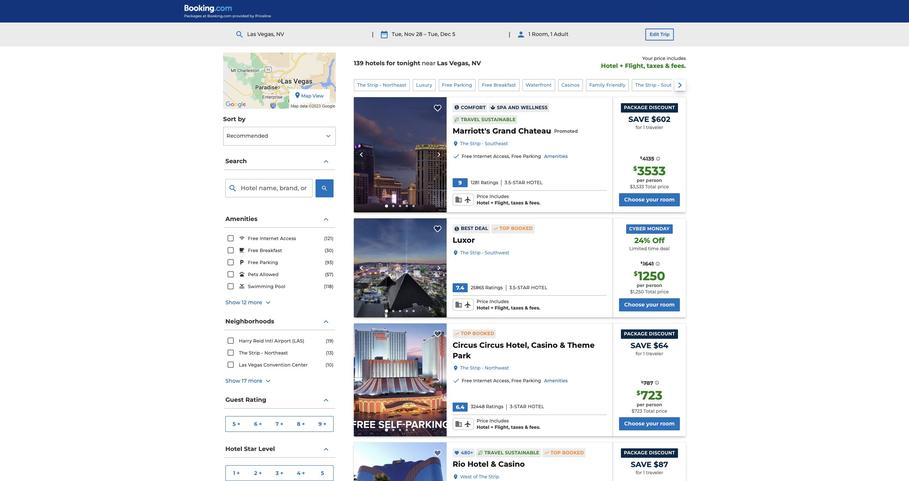 Task type: vqa. For each thing, say whether or not it's contained in the screenshot.
Internet to the middle
yes



Task type: locate. For each thing, give the bounding box(es) containing it.
3.5-star hotel for 1250
[[509, 285, 548, 291]]

person inside $ 723 per person $723 total price
[[646, 402, 662, 408]]

total inside $ 723 per person $723 total price
[[644, 409, 655, 414]]

circus up northwest
[[479, 341, 504, 350]]

0 vertical spatial go to image #1 image
[[385, 205, 388, 208]]

$ inside $ 787
[[641, 380, 643, 384]]

ratings right 25865
[[485, 285, 503, 291]]

1 vertical spatial booked
[[473, 331, 494, 337]]

for 1 traveler
[[636, 125, 663, 130], [636, 351, 663, 357], [636, 471, 663, 476]]

0 vertical spatial top
[[500, 226, 510, 232]]

save $602
[[629, 115, 671, 124]]

total for 1250
[[645, 289, 656, 295]]

choose down '$1,250'
[[624, 302, 645, 308]]

travel up rio hotel & casino at bottom
[[485, 451, 504, 456]]

3 price includes hotel + flight, taxes & fees. from the top
[[477, 419, 541, 430]]

your down $ 723 per person $723 total price
[[646, 421, 659, 428]]

1 vertical spatial person
[[646, 283, 662, 289]]

price inside $ 723 per person $723 total price
[[656, 409, 667, 414]]

1 vertical spatial go to image #4 image
[[406, 310, 408, 313]]

1 inside button
[[233, 470, 235, 477]]

booking.com packages image
[[184, 5, 272, 18]]

ratings for 3533
[[481, 180, 498, 186]]

+ for 4 +
[[302, 470, 305, 477]]

5 inside 5 + button
[[233, 421, 236, 428]]

0 vertical spatial access,
[[493, 154, 510, 159]]

+ right "8 +"
[[323, 421, 327, 428]]

star right 32448 ratings
[[514, 404, 527, 410]]

(las)
[[292, 339, 305, 344]]

room for 3533
[[660, 196, 675, 203]]

1 horizontal spatial casino
[[531, 341, 558, 350]]

1 vertical spatial per
[[637, 283, 645, 289]]

| left room,
[[509, 31, 511, 38]]

choose your room down '$1,250'
[[624, 302, 675, 308]]

1 vertical spatial package
[[624, 331, 648, 337]]

price includes hotel + flight, taxes & fees. down 25865 ratings
[[477, 299, 541, 311]]

go to image #2 image
[[392, 205, 395, 207], [392, 310, 395, 313], [392, 430, 395, 432]]

2 person from the top
[[646, 283, 662, 289]]

free down free internet access
[[248, 248, 258, 254]]

free parking
[[442, 82, 472, 88], [248, 260, 278, 266]]

2 choose your room from the top
[[624, 302, 675, 308]]

1 vertical spatial sustainable
[[505, 451, 540, 456]]

price inside $ 1250 per person $1,250 total price
[[658, 289, 669, 295]]

taxes for 723
[[511, 425, 524, 430]]

1 price from the top
[[477, 194, 488, 200]]

1 vertical spatial go to image #1 image
[[385, 310, 388, 313]]

3 go to image #1 image from the top
[[385, 429, 388, 432]]

9 left 1281
[[459, 180, 462, 186]]

the strip - northeast down hotels
[[357, 82, 406, 88]]

heart icon image
[[454, 451, 460, 456]]

allowed
[[260, 272, 279, 278]]

total inside $ 1250 per person $1,250 total price
[[645, 289, 656, 295]]

show left 12
[[225, 300, 240, 306]]

near
[[422, 60, 436, 67]]

package up save $64
[[624, 331, 648, 337]]

$ inside "$ 3533 per person $3,533 total price"
[[633, 165, 637, 173]]

8 + button
[[290, 417, 312, 432]]

sort
[[223, 116, 236, 123]]

3 traveler from the top
[[646, 471, 663, 476]]

fees. inside your price includes hotel + flight, taxes & fees.
[[672, 62, 686, 69]]

0 vertical spatial save
[[629, 115, 649, 124]]

3 + button
[[269, 466, 290, 481]]

access,
[[493, 154, 510, 159], [493, 378, 510, 384]]

0 horizontal spatial top booked
[[461, 331, 494, 337]]

go to image #2 image for 1250
[[392, 310, 395, 313]]

property building image
[[354, 97, 447, 213], [354, 219, 447, 318], [354, 324, 447, 437]]

choose your room button down $3,533
[[619, 193, 680, 207]]

3 package from the top
[[624, 451, 648, 456]]

1 vertical spatial vegas,
[[449, 60, 470, 67]]

go to image #1 image for 1250
[[385, 310, 388, 313]]

8 +
[[297, 421, 305, 428]]

sustainable up rio hotel & casino element
[[505, 451, 540, 456]]

includes down 32448 ratings
[[490, 419, 509, 424]]

1 vertical spatial 3.5-
[[509, 285, 518, 291]]

more right 12
[[248, 300, 262, 306]]

go to image #2 image for 723
[[392, 430, 395, 432]]

0 vertical spatial person
[[646, 178, 662, 183]]

hotel inside your price includes hotel + flight, taxes & fees.
[[601, 62, 618, 69]]

go to image #4 image for 723
[[406, 430, 408, 432]]

star for 1250
[[518, 285, 530, 291]]

$ for 1250
[[634, 271, 638, 278]]

the strip - southeast down marriott's
[[460, 141, 508, 147]]

more inside button
[[248, 300, 262, 306]]

1 discount from the top
[[649, 105, 675, 111]]

show inside show 12 more button
[[225, 300, 240, 306]]

1 photo carousel region from the top
[[354, 97, 447, 213]]

2 vertical spatial per
[[637, 402, 645, 408]]

fees. for 723
[[530, 425, 541, 430]]

strip up vegas
[[249, 351, 260, 356]]

free down marriott's
[[462, 154, 472, 159]]

0 vertical spatial go to image #3 image
[[399, 205, 402, 207]]

2 vertical spatial top
[[551, 451, 561, 456]]

flight, inside your price includes hotel + flight, taxes & fees.
[[625, 62, 645, 69]]

star for 3533
[[513, 180, 525, 186]]

room,
[[532, 31, 549, 38]]

2 go to image #2 image from the top
[[392, 310, 395, 313]]

1 property building image from the top
[[354, 97, 447, 213]]

northeast down tonight
[[383, 82, 406, 88]]

1 vertical spatial choose your room button
[[619, 299, 680, 312]]

2 access, from the top
[[493, 378, 510, 384]]

3.5- right 25865 ratings
[[509, 285, 518, 291]]

5 inside 5 button
[[321, 470, 324, 477]]

reid
[[253, 339, 264, 344]]

0 horizontal spatial top
[[461, 331, 471, 337]]

5 +
[[233, 421, 240, 428]]

choose your room
[[624, 196, 675, 203], [624, 302, 675, 308], [624, 421, 675, 428]]

per up $3,533
[[637, 178, 645, 183]]

2 price includes hotel + flight, taxes & fees. from the top
[[477, 299, 541, 311]]

2 go to image #5 image from the top
[[413, 310, 415, 313]]

(121)
[[324, 236, 334, 242]]

tue, left nov
[[392, 31, 403, 38]]

3 go to image #3 image from the top
[[399, 430, 402, 432]]

1 vertical spatial choose your room
[[624, 302, 675, 308]]

2 vertical spatial total
[[644, 409, 655, 414]]

total inside "$ 3533 per person $3,533 total price"
[[645, 184, 657, 190]]

the strip - northeast
[[357, 82, 406, 88], [239, 351, 288, 356]]

free internet access, free parking amenities for 723
[[462, 378, 568, 384]]

1 choose from the top
[[624, 196, 645, 203]]

9 inside button
[[319, 421, 322, 428]]

1 vertical spatial ratings
[[485, 285, 503, 291]]

0 vertical spatial show
[[225, 300, 240, 306]]

2 includes from the top
[[490, 299, 509, 305]]

1 horizontal spatial travel
[[485, 451, 504, 456]]

2 vertical spatial go to image #1 image
[[385, 429, 388, 432]]

free down marriott's grand chateau - promoted 'element'
[[512, 154, 522, 159]]

star left level
[[244, 446, 257, 453]]

go to image #1 image
[[385, 205, 388, 208], [385, 310, 388, 313], [385, 429, 388, 432]]

choose for 1250
[[624, 302, 645, 308]]

2 go to image #1 image from the top
[[385, 310, 388, 313]]

2 vertical spatial go to image #3 image
[[399, 430, 402, 432]]

travel sustainable up marriott's grand chateau
[[461, 117, 516, 122]]

rating
[[246, 397, 266, 404]]

the strip - northeast down reid
[[239, 351, 288, 356]]

1 vertical spatial show
[[225, 378, 240, 385]]

free right "luxury" at the top of the page
[[442, 82, 453, 88]]

$ inside $ 4135
[[640, 156, 642, 160]]

tue, nov 28 – tue, dec 5
[[392, 31, 455, 38]]

+ right 6
[[259, 421, 262, 428]]

0 vertical spatial go to image #5 image
[[413, 205, 415, 207]]

2 vertical spatial package
[[624, 451, 648, 456]]

9 for 9 +
[[319, 421, 322, 428]]

723
[[641, 388, 663, 403]]

by
[[238, 116, 246, 123]]

price inside your price includes hotel + flight, taxes & fees.
[[654, 56, 666, 61]]

0 horizontal spatial southeast
[[485, 141, 508, 147]]

&
[[665, 62, 670, 69], [525, 200, 528, 206], [525, 305, 528, 311], [560, 341, 565, 350], [525, 425, 528, 430], [491, 460, 496, 469]]

tue, right –
[[428, 31, 439, 38]]

total right $723
[[644, 409, 655, 414]]

7
[[276, 421, 279, 428]]

the strip - southeast down your price includes hotel + flight, taxes & fees.
[[636, 82, 685, 88]]

for down 'save $87' on the right of the page
[[636, 471, 642, 476]]

0 horizontal spatial tue,
[[392, 31, 403, 38]]

flight,
[[625, 62, 645, 69], [495, 200, 510, 206], [495, 305, 510, 311], [495, 425, 510, 430]]

your for 1250
[[646, 302, 659, 308]]

booked
[[511, 226, 533, 232], [473, 331, 494, 337], [562, 451, 584, 456]]

3
[[276, 470, 279, 477]]

vegas,
[[258, 31, 275, 38], [449, 60, 470, 67]]

2 vertical spatial discount
[[649, 451, 675, 456]]

1 vertical spatial go to image #3 image
[[399, 310, 402, 313]]

2 per from the top
[[637, 283, 645, 289]]

per up $723
[[637, 402, 645, 408]]

0 horizontal spatial circus
[[453, 341, 477, 350]]

1 go to image #3 image from the top
[[399, 205, 402, 207]]

1 traveler from the top
[[646, 125, 663, 130]]

traveler down save $602
[[646, 125, 663, 130]]

traveler
[[646, 125, 663, 130], [646, 351, 663, 357], [646, 471, 663, 476]]

3 choose your room from the top
[[624, 421, 675, 428]]

0 horizontal spatial travel
[[461, 117, 480, 122]]

3 go to image #5 image from the top
[[413, 430, 415, 432]]

room down $ 1250 per person $1,250 total price
[[660, 302, 675, 308]]

2 vertical spatial your
[[646, 421, 659, 428]]

1 horizontal spatial top
[[500, 226, 510, 232]]

1 more from the top
[[248, 300, 262, 306]]

room down "$ 3533 per person $3,533 total price"
[[660, 196, 675, 203]]

show 12 more button
[[225, 299, 334, 308]]

edit trip button
[[646, 29, 674, 41]]

2 package discount from the top
[[624, 331, 675, 337]]

fees. for 1250
[[530, 305, 541, 311]]

1 room from the top
[[660, 196, 675, 203]]

3.5-
[[505, 180, 513, 186], [509, 285, 518, 291]]

casino inside circus circus hotel, casino & theme park
[[531, 341, 558, 350]]

parking up 'comfort'
[[454, 82, 472, 88]]

3.5- right 1281 ratings
[[505, 180, 513, 186]]

(57)
[[325, 272, 334, 278]]

2 price from the top
[[477, 299, 488, 305]]

1 access, from the top
[[493, 154, 510, 159]]

3 includes from the top
[[490, 419, 509, 424]]

1 go to image #1 image from the top
[[385, 205, 388, 208]]

1 your from the top
[[646, 196, 659, 203]]

24% off
[[635, 236, 665, 245]]

1 vertical spatial free breakfast
[[248, 248, 282, 254]]

0 horizontal spatial the strip - northeast
[[239, 351, 288, 356]]

0 vertical spatial your
[[646, 196, 659, 203]]

1281 ratings
[[471, 180, 498, 186]]

1 for 1 traveler from the top
[[636, 125, 663, 130]]

includes for 3533
[[490, 194, 509, 200]]

includes for 1250
[[490, 299, 509, 305]]

per for 1250
[[637, 283, 645, 289]]

1 vertical spatial more
[[248, 378, 262, 385]]

0 vertical spatial per
[[637, 178, 645, 183]]

2 vertical spatial go to image #4 image
[[406, 430, 408, 432]]

includes
[[490, 194, 509, 200], [490, 299, 509, 305], [490, 419, 509, 424]]

go to image #3 image for 1250
[[399, 310, 402, 313]]

3 price from the top
[[477, 419, 488, 424]]

package discount up save $602
[[624, 105, 675, 111]]

1 +
[[233, 470, 240, 477]]

package for 3533
[[624, 105, 648, 111]]

price down 25865 ratings
[[477, 299, 488, 305]]

$ left 1641 in the right of the page
[[641, 261, 643, 265]]

+ for 9 +
[[323, 421, 327, 428]]

save for 3533
[[629, 115, 649, 124]]

go to image #4 image
[[406, 205, 408, 207], [406, 310, 408, 313], [406, 430, 408, 432]]

ratings for 723
[[486, 404, 504, 410]]

3 person from the top
[[646, 402, 662, 408]]

taxes for 1250
[[511, 305, 524, 311]]

total for 723
[[644, 409, 655, 414]]

show for neighborhoods
[[225, 378, 240, 385]]

rio
[[453, 460, 466, 469]]

price down 3533
[[658, 184, 669, 190]]

0 vertical spatial price
[[477, 194, 488, 200]]

8
[[297, 421, 300, 428]]

the down your price includes hotel + flight, taxes & fees.
[[636, 82, 644, 88]]

+ inside "button"
[[302, 470, 305, 477]]

per inside "$ 3533 per person $3,533 total price"
[[637, 178, 645, 183]]

las for las vegas convention center
[[239, 363, 247, 368]]

1 vertical spatial 3.5-star hotel
[[509, 285, 548, 291]]

go to image #5 image for 3533
[[413, 205, 415, 207]]

0 vertical spatial 5
[[452, 31, 455, 38]]

circus circus hotel, casino & theme park
[[453, 341, 595, 361]]

price down 32448 ratings
[[477, 419, 488, 424]]

0 vertical spatial price includes hotel + flight, taxes & fees.
[[477, 194, 541, 206]]

guest rating button
[[224, 392, 335, 409]]

9 + button
[[312, 417, 333, 432]]

3 property building image from the top
[[354, 324, 447, 437]]

comfort
[[461, 105, 486, 110]]

1 horizontal spatial 5
[[321, 470, 324, 477]]

price for 723
[[656, 409, 667, 414]]

$ 4135
[[640, 156, 654, 162]]

marriott's grand chateau - promoted element
[[453, 126, 578, 136]]

go to image #3 image for 723
[[399, 430, 402, 432]]

more inside button
[[248, 378, 262, 385]]

0 vertical spatial for 1 traveler
[[636, 125, 663, 130]]

0 horizontal spatial free breakfast
[[248, 248, 282, 254]]

total for 3533
[[645, 184, 657, 190]]

1 vertical spatial room
[[660, 302, 675, 308]]

+ for 2 +
[[259, 470, 262, 477]]

access, for 3533
[[493, 154, 510, 159]]

2 more from the top
[[248, 378, 262, 385]]

1 horizontal spatial circus
[[479, 341, 504, 350]]

1 vertical spatial access,
[[493, 378, 510, 384]]

1 includes from the top
[[490, 194, 509, 200]]

room for 723
[[660, 421, 675, 428]]

1 package from the top
[[624, 105, 648, 111]]

traveler for 723
[[646, 351, 663, 357]]

$ left '4135'
[[640, 156, 642, 160]]

per
[[637, 178, 645, 183], [637, 283, 645, 289], [637, 402, 645, 408]]

1 go to image #5 image from the top
[[413, 205, 415, 207]]

3-star hotel
[[510, 404, 544, 410]]

save left $87
[[631, 461, 652, 470]]

3 go to image #2 image from the top
[[392, 430, 395, 432]]

internet left access at the left of the page
[[260, 236, 279, 242]]

hotel,
[[506, 341, 529, 350]]

per inside $ 1250 per person $1,250 total price
[[637, 283, 645, 289]]

per inside $ 723 per person $723 total price
[[637, 402, 645, 408]]

neighborhoods button
[[224, 314, 335, 331]]

1 show from the top
[[225, 300, 240, 306]]

friendly
[[607, 82, 626, 88]]

2 property building image from the top
[[354, 219, 447, 318]]

las
[[247, 31, 256, 38], [437, 60, 448, 67], [239, 363, 247, 368]]

free parking up 'comfort'
[[442, 82, 472, 88]]

1 vertical spatial includes
[[490, 299, 509, 305]]

person down 1641 in the right of the page
[[646, 283, 662, 289]]

3.5-star hotel
[[505, 180, 543, 186], [509, 285, 548, 291]]

northwest
[[485, 366, 509, 371]]

price inside "$ 3533 per person $3,533 total price"
[[658, 184, 669, 190]]

2 choose from the top
[[624, 302, 645, 308]]

go to image #4 image for 3533
[[406, 205, 408, 207]]

time
[[648, 246, 659, 252]]

0 vertical spatial room
[[660, 196, 675, 203]]

3 choose your room button from the top
[[619, 418, 680, 431]]

3 photo carousel region from the top
[[354, 324, 447, 437]]

1 vertical spatial property building image
[[354, 219, 447, 318]]

2 | from the left
[[509, 31, 511, 38]]

cyber monday
[[629, 226, 670, 232]]

amenities inside 'dropdown button'
[[225, 216, 258, 223]]

chateau
[[518, 127, 551, 136]]

3 your from the top
[[646, 421, 659, 428]]

room for 1250
[[660, 302, 675, 308]]

casino right hotel,
[[531, 341, 558, 350]]

0 vertical spatial the strip - northeast
[[357, 82, 406, 88]]

& inside your price includes hotel + flight, taxes & fees.
[[665, 62, 670, 69]]

1 person from the top
[[646, 178, 662, 183]]

$ inside $ 1250 per person $1,250 total price
[[634, 271, 638, 278]]

las vegas convention center
[[239, 363, 308, 368]]

price for 3533
[[658, 184, 669, 190]]

$ inside $ 723 per person $723 total price
[[637, 390, 641, 397]]

2 go to image #4 image from the top
[[406, 310, 408, 313]]

2 +
[[254, 470, 262, 477]]

room
[[660, 196, 675, 203], [660, 302, 675, 308], [660, 421, 675, 428]]

9 right "8 +"
[[319, 421, 322, 428]]

2 room from the top
[[660, 302, 675, 308]]

1 vertical spatial price
[[477, 299, 488, 305]]

2 tue, from the left
[[428, 31, 439, 38]]

1 horizontal spatial vegas,
[[449, 60, 470, 67]]

free parking up the pets allowed
[[248, 260, 278, 266]]

3 per from the top
[[637, 402, 645, 408]]

2 choose your room button from the top
[[619, 299, 680, 312]]

person for 1250
[[646, 283, 662, 289]]

save left $64
[[631, 341, 652, 350]]

$ 1641
[[641, 261, 654, 268]]

1 vertical spatial for 1 traveler
[[636, 351, 663, 357]]

las right near
[[437, 60, 448, 67]]

free internet access, free parking amenities for 3533
[[462, 154, 568, 159]]

go to image #5 image for 723
[[413, 430, 415, 432]]

- left northwest
[[482, 366, 484, 371]]

3-
[[510, 404, 514, 410]]

person inside $ 1250 per person $1,250 total price
[[646, 283, 662, 289]]

traveler down 'save $87' on the right of the page
[[646, 471, 663, 476]]

0 vertical spatial vegas,
[[258, 31, 275, 38]]

price includes hotel + flight, taxes & fees.
[[477, 194, 541, 206], [477, 299, 541, 311], [477, 419, 541, 430]]

nv
[[276, 31, 284, 38], [472, 60, 481, 67]]

1 go to image #2 image from the top
[[392, 205, 395, 207]]

5 right 4 +
[[321, 470, 324, 477]]

the strip - northwest
[[460, 366, 509, 371]]

2 vertical spatial top booked
[[551, 451, 584, 456]]

save for 723
[[631, 341, 652, 350]]

travel up marriott's
[[461, 117, 480, 122]]

2 vertical spatial go to image #2 image
[[392, 430, 395, 432]]

total
[[645, 184, 657, 190], [645, 289, 656, 295], [644, 409, 655, 414]]

person for 723
[[646, 402, 662, 408]]

search
[[225, 158, 247, 165]]

save
[[629, 115, 649, 124], [631, 341, 652, 350], [631, 461, 652, 470]]

limited
[[629, 246, 647, 252]]

1 go to image #4 image from the top
[[406, 205, 408, 207]]

price for 3533
[[477, 194, 488, 200]]

2 go to image #3 image from the top
[[399, 310, 402, 313]]

0 horizontal spatial the strip - southeast
[[460, 141, 508, 147]]

intl
[[265, 339, 273, 344]]

0 vertical spatial property building image
[[354, 97, 447, 213]]

0 vertical spatial ratings
[[481, 180, 498, 186]]

go to image #3 image
[[399, 205, 402, 207], [399, 310, 402, 313], [399, 430, 402, 432]]

1 choose your room from the top
[[624, 196, 675, 203]]

sustainable up marriott's grand chateau
[[482, 117, 516, 122]]

$ left 1250
[[634, 271, 638, 278]]

3 choose from the top
[[624, 421, 645, 428]]

swimming pool
[[248, 284, 285, 290]]

2 vertical spatial price
[[477, 419, 488, 424]]

1 tue, from the left
[[392, 31, 403, 38]]

1 vertical spatial go to image #2 image
[[392, 310, 395, 313]]

0 vertical spatial total
[[645, 184, 657, 190]]

0 vertical spatial package discount
[[624, 105, 675, 111]]

internet down the "the strip - northwest"
[[473, 378, 492, 384]]

1 free internet access, free parking amenities from the top
[[462, 154, 568, 159]]

free down the "the strip - northwest"
[[462, 378, 472, 384]]

0 vertical spatial 3.5-
[[505, 180, 513, 186]]

photo carousel region
[[354, 97, 447, 213], [354, 219, 447, 318], [354, 324, 447, 437], [354, 443, 447, 482]]

access, for 723
[[493, 378, 510, 384]]

choose down $3,533
[[624, 196, 645, 203]]

0 vertical spatial free internet access, free parking amenities
[[462, 154, 568, 159]]

3.5- for 3533
[[505, 180, 513, 186]]

choose your room button down $723
[[619, 418, 680, 431]]

discount up $87
[[649, 451, 675, 456]]

for for save $87
[[636, 471, 642, 476]]

for
[[387, 60, 395, 67], [636, 125, 642, 130], [636, 351, 642, 357], [636, 471, 642, 476]]

star right 1281 ratings
[[513, 180, 525, 186]]

2 vertical spatial choose
[[624, 421, 645, 428]]

+ for 5 +
[[237, 421, 240, 428]]

travel
[[461, 117, 480, 122], [485, 451, 504, 456]]

parking down chateau
[[523, 154, 541, 159]]

0 vertical spatial 3.5-star hotel
[[505, 180, 543, 186]]

3 go to image #4 image from the top
[[406, 430, 408, 432]]

amenities button
[[224, 211, 335, 228]]

for 1 traveler down save $64
[[636, 351, 663, 357]]

go to image #5 image
[[413, 205, 415, 207], [413, 310, 415, 313], [413, 430, 415, 432]]

2 vertical spatial amenities
[[544, 378, 568, 384]]

choose
[[624, 196, 645, 203], [624, 302, 645, 308], [624, 421, 645, 428]]

breakfast up 'spa'
[[494, 82, 516, 88]]

0 vertical spatial travel sustainable
[[461, 117, 516, 122]]

1 horizontal spatial breakfast
[[494, 82, 516, 88]]

southeast down includes
[[661, 82, 685, 88]]

$64
[[654, 341, 669, 350]]

+ right 2
[[259, 470, 262, 477]]

1 per from the top
[[637, 178, 645, 183]]

0 vertical spatial traveler
[[646, 125, 663, 130]]

package discount for 3533
[[624, 105, 675, 111]]

show inside show 17 more button
[[225, 378, 240, 385]]

$ for 4135
[[640, 156, 642, 160]]

2 photo carousel region from the top
[[354, 219, 447, 318]]

hotel inside 'hotel star level' dropdown button
[[225, 446, 242, 453]]

2 vertical spatial choose your room button
[[619, 418, 680, 431]]

0 vertical spatial package
[[624, 105, 648, 111]]

9 for 9
[[459, 180, 462, 186]]

package discount up save $64
[[624, 331, 675, 337]]

choose your room down $3,533
[[624, 196, 675, 203]]

$ 723 per person $723 total price
[[632, 388, 667, 414]]

flight, down 1281 ratings
[[495, 200, 510, 206]]

access, down marriott's grand chateau
[[493, 154, 510, 159]]

vegas
[[248, 363, 262, 368]]

convention
[[264, 363, 291, 368]]

2 traveler from the top
[[646, 351, 663, 357]]

2 show from the top
[[225, 378, 240, 385]]

monday
[[647, 226, 670, 232]]

$ inside $ 1641
[[641, 261, 643, 265]]

hotel
[[601, 62, 618, 69], [527, 180, 543, 186], [477, 200, 490, 206], [531, 285, 548, 291], [477, 305, 490, 311], [528, 404, 544, 410], [477, 425, 490, 430], [225, 446, 242, 453], [468, 460, 489, 469]]

ratings right 1281
[[481, 180, 498, 186]]

and
[[508, 105, 519, 110]]

2 for 1 traveler from the top
[[636, 351, 663, 357]]

2 discount from the top
[[649, 331, 675, 337]]

discount for 3533
[[649, 105, 675, 111]]

1 price includes hotel + flight, taxes & fees. from the top
[[477, 194, 541, 206]]

las for las vegas, nv
[[247, 31, 256, 38]]

3 room from the top
[[660, 421, 675, 428]]

1 package discount from the top
[[624, 105, 675, 111]]

1 vertical spatial choose
[[624, 302, 645, 308]]

star inside dropdown button
[[244, 446, 257, 453]]

5 right dec
[[452, 31, 455, 38]]

go to image #1 image for 723
[[385, 429, 388, 432]]

2 your from the top
[[646, 302, 659, 308]]

show left 17
[[225, 378, 240, 385]]

package up save $602
[[624, 105, 648, 111]]

2 free internet access, free parking amenities from the top
[[462, 378, 568, 384]]

flight, down 25865 ratings
[[495, 305, 510, 311]]

for for save $602
[[636, 125, 642, 130]]

for 1 traveler for 723
[[636, 351, 663, 357]]

internet
[[473, 154, 492, 159], [260, 236, 279, 242], [473, 378, 492, 384]]

1 | from the left
[[372, 31, 374, 38]]

person inside "$ 3533 per person $3,533 total price"
[[646, 178, 662, 183]]

- down your price includes hotel + flight, taxes & fees.
[[658, 82, 660, 88]]

1 vertical spatial southeast
[[485, 141, 508, 147]]

1 vertical spatial las
[[437, 60, 448, 67]]

1 choose your room button from the top
[[619, 193, 680, 207]]

2 package from the top
[[624, 331, 648, 337]]

0 vertical spatial top booked
[[500, 226, 533, 232]]

center
[[292, 363, 308, 368]]

luxor element
[[453, 235, 475, 246]]



Task type: describe. For each thing, give the bounding box(es) containing it.
guest
[[225, 397, 244, 404]]

$1,250
[[630, 289, 644, 295]]

3 package discount from the top
[[624, 451, 675, 456]]

139 hotels for tonight near las vegas, nv
[[354, 60, 481, 67]]

deal
[[475, 226, 488, 232]]

price for 723
[[477, 419, 488, 424]]

taxes for 3533
[[511, 200, 524, 206]]

4 + button
[[290, 466, 312, 481]]

0 horizontal spatial vegas,
[[258, 31, 275, 38]]

(118)
[[324, 284, 334, 290]]

swimming
[[248, 284, 274, 290]]

$87
[[654, 461, 668, 470]]

0 vertical spatial travel
[[461, 117, 480, 122]]

- down reid
[[261, 351, 263, 356]]

25865
[[471, 285, 484, 291]]

& inside circus circus hotel, casino & theme park
[[560, 341, 565, 350]]

the right of
[[479, 475, 487, 480]]

+ for 8 +
[[302, 421, 305, 428]]

+ for 1 +
[[237, 470, 240, 477]]

best
[[461, 226, 474, 232]]

2 horizontal spatial top booked
[[551, 451, 584, 456]]

3.5- for 1250
[[509, 285, 518, 291]]

choose your room for 3533
[[624, 196, 675, 203]]

0 vertical spatial northeast
[[383, 82, 406, 88]]

4 photo carousel region from the top
[[354, 443, 447, 482]]

0 vertical spatial sustainable
[[482, 117, 516, 122]]

6 + button
[[247, 417, 269, 432]]

price for 1250
[[658, 289, 669, 295]]

1 down 'save $87' on the right of the page
[[643, 471, 645, 476]]

0 vertical spatial the strip - southeast
[[636, 82, 685, 88]]

25865 ratings
[[471, 285, 503, 291]]

more for neighborhoods
[[248, 378, 262, 385]]

luxor
[[453, 236, 475, 245]]

price includes hotel + flight, taxes & fees. for 723
[[477, 419, 541, 430]]

pets
[[248, 272, 258, 278]]

0 vertical spatial booked
[[511, 226, 533, 232]]

go to image #5 image for 1250
[[413, 310, 415, 313]]

property building image for 1250
[[354, 219, 447, 318]]

(93)
[[325, 260, 334, 266]]

9 +
[[319, 421, 327, 428]]

save $64
[[631, 341, 669, 350]]

- left the southwest
[[482, 250, 484, 256]]

west
[[460, 475, 472, 480]]

tonight
[[397, 60, 420, 67]]

(30)
[[325, 248, 334, 254]]

2 vertical spatial save
[[631, 461, 652, 470]]

more for amenities
[[248, 300, 262, 306]]

1 down save $64
[[643, 351, 645, 357]]

- down marriott's
[[482, 141, 484, 147]]

5 for 5 +
[[233, 421, 236, 428]]

internet for 723
[[473, 378, 492, 384]]

recommended button
[[223, 127, 336, 146]]

southwest
[[485, 250, 509, 256]]

search button
[[224, 153, 335, 170]]

family friendly
[[590, 82, 626, 88]]

$ 1250 per person $1,250 total price
[[630, 269, 669, 295]]

marriott's grand chateau
[[453, 127, 551, 136]]

3 for 1 traveler from the top
[[636, 471, 663, 476]]

1 vertical spatial the strip - northeast
[[239, 351, 288, 356]]

flight, for 3533
[[495, 200, 510, 206]]

- down hotels
[[380, 82, 382, 88]]

1 room, 1 adult
[[529, 31, 569, 38]]

3 +
[[276, 470, 283, 477]]

for 1 traveler for 3533
[[636, 125, 663, 130]]

your for 723
[[646, 421, 659, 428]]

hotel star level button
[[224, 442, 335, 458]]

3 discount from the top
[[649, 451, 675, 456]]

the down luxor element
[[460, 250, 469, 256]]

choose your room for 723
[[624, 421, 675, 428]]

1250
[[638, 269, 665, 284]]

show 17 more
[[225, 378, 262, 385]]

choose for 3533
[[624, 196, 645, 203]]

grand
[[493, 127, 516, 136]]

price includes hotel + flight, taxes & fees. for 3533
[[477, 194, 541, 206]]

fees. for 3533
[[530, 200, 541, 206]]

1 vertical spatial internet
[[260, 236, 279, 242]]

ratings for 1250
[[485, 285, 503, 291]]

best deal
[[461, 226, 488, 232]]

$ for 3533
[[633, 165, 637, 173]]

discount for 723
[[649, 331, 675, 337]]

strip down your price includes hotel + flight, taxes & fees.
[[645, 82, 657, 88]]

cyber
[[629, 226, 646, 232]]

Hotel name, brand, or keyword text field
[[225, 179, 313, 198]]

show 17 more button
[[225, 377, 334, 386]]

rio hotel & casino element
[[453, 460, 525, 470]]

harry reid intl airport (las)
[[239, 339, 305, 344]]

0 horizontal spatial nv
[[276, 31, 284, 38]]

internet for 3533
[[473, 154, 492, 159]]

theme
[[568, 341, 595, 350]]

access
[[280, 236, 296, 242]]

(19)
[[326, 339, 334, 344]]

go to image #3 image for 3533
[[399, 205, 402, 207]]

4
[[297, 470, 301, 477]]

0 vertical spatial free parking
[[442, 82, 472, 88]]

1 left adult
[[551, 31, 553, 38]]

for right hotels
[[387, 60, 395, 67]]

dec
[[440, 31, 451, 38]]

your price includes hotel + flight, taxes & fees.
[[601, 56, 686, 69]]

package for 723
[[624, 331, 648, 337]]

2 horizontal spatial 5
[[452, 31, 455, 38]]

+ down 1281 ratings
[[491, 200, 494, 206]]

(10)
[[326, 363, 334, 368]]

taxes inside your price includes hotel + flight, taxes & fees.
[[647, 62, 664, 69]]

view
[[313, 93, 324, 99]]

free up 'comfort'
[[482, 82, 492, 88]]

photo carousel region for 1250
[[354, 219, 447, 318]]

5 + button
[[226, 417, 247, 432]]

go to image #2 image for 3533
[[392, 205, 395, 207]]

amenities for 723
[[544, 378, 568, 384]]

parking up the allowed
[[260, 260, 278, 266]]

go to image #1 image for 3533
[[385, 205, 388, 208]]

nov
[[404, 31, 415, 38]]

1 horizontal spatial free breakfast
[[482, 82, 516, 88]]

$723
[[632, 409, 643, 414]]

adult
[[554, 31, 569, 38]]

2 horizontal spatial top
[[551, 451, 561, 456]]

1 vertical spatial travel
[[485, 451, 504, 456]]

the down 139
[[357, 82, 366, 88]]

person for 3533
[[646, 178, 662, 183]]

the down park
[[460, 366, 469, 371]]

per for 3533
[[637, 178, 645, 183]]

spa
[[497, 105, 507, 110]]

deal
[[660, 246, 670, 252]]

0 horizontal spatial booked
[[473, 331, 494, 337]]

strip down park
[[470, 366, 481, 371]]

photo carousel region for 3533
[[354, 97, 447, 213]]

strip down luxor element
[[470, 250, 481, 256]]

flight, for 723
[[495, 425, 510, 430]]

choose your room button for 3533
[[619, 193, 680, 207]]

1 circus from the left
[[453, 341, 477, 350]]

139
[[354, 60, 364, 67]]

$ 787
[[641, 380, 654, 387]]

circus circus hotel, casino & theme park element
[[453, 340, 607, 361]]

1 vertical spatial top booked
[[461, 331, 494, 337]]

edit
[[650, 32, 659, 37]]

$ for 723
[[637, 390, 641, 397]]

for for save $64
[[636, 351, 642, 357]]

strip down marriott's
[[470, 141, 481, 147]]

0 horizontal spatial northeast
[[265, 351, 288, 356]]

of
[[473, 475, 478, 480]]

includes for 723
[[490, 419, 509, 424]]

2 horizontal spatial las
[[437, 60, 448, 67]]

free down amenities 'dropdown button'
[[248, 236, 258, 242]]

free up "3-" at the right of the page
[[512, 378, 522, 384]]

hotels
[[365, 60, 385, 67]]

$ for 787
[[641, 380, 643, 384]]

3.5-star hotel for 3533
[[505, 180, 543, 186]]

map
[[301, 93, 311, 99]]

star for 723
[[514, 404, 527, 410]]

24%
[[635, 236, 650, 245]]

2 horizontal spatial booked
[[562, 451, 584, 456]]

package discount for 723
[[624, 331, 675, 337]]

neighborhoods
[[225, 318, 274, 325]]

casino for &
[[499, 460, 525, 469]]

5 button
[[312, 466, 333, 481]]

$ 3533 per person $3,533 total price
[[630, 164, 669, 190]]

price includes hotel + flight, taxes & fees. for 1250
[[477, 299, 541, 311]]

the down harry
[[239, 351, 248, 356]]

amenities for 3533
[[544, 154, 568, 159]]

| for 1 room, 1 adult
[[509, 31, 511, 38]]

free up pets
[[248, 260, 258, 266]]

map view
[[301, 93, 324, 99]]

1 + button
[[226, 466, 247, 481]]

$ for 1641
[[641, 261, 643, 265]]

7 +
[[276, 421, 284, 428]]

the strip - southwest
[[460, 250, 509, 256]]

32448 ratings
[[471, 404, 504, 410]]

1 vertical spatial travel sustainable
[[485, 451, 540, 456]]

12
[[242, 300, 247, 306]]

choose your room button for 723
[[619, 418, 680, 431]]

strip down hotels
[[367, 82, 379, 88]]

6 +
[[254, 421, 262, 428]]

traveler for 3533
[[646, 125, 663, 130]]

choose your room for 1250
[[624, 302, 675, 308]]

0 vertical spatial southeast
[[661, 82, 685, 88]]

1641
[[643, 261, 654, 268]]

4135
[[643, 156, 654, 162]]

rio hotel & casino
[[453, 460, 525, 469]]

choose for 723
[[624, 421, 645, 428]]

3533
[[638, 164, 666, 179]]

+ for 7 +
[[280, 421, 284, 428]]

1 horizontal spatial top booked
[[500, 226, 533, 232]]

price for 1250
[[477, 299, 488, 305]]

4 +
[[297, 470, 305, 477]]

| for tue, nov 28 – tue, dec 5
[[372, 31, 374, 38]]

go to image #4 image for 1250
[[406, 310, 408, 313]]

choose your room button for 1250
[[619, 299, 680, 312]]

5 for 5
[[321, 470, 324, 477]]

+ down 25865 ratings
[[491, 305, 494, 311]]

property building image for 3533
[[354, 97, 447, 213]]

$602
[[652, 115, 671, 124]]

1 horizontal spatial the strip - northeast
[[357, 82, 406, 88]]

guest rating
[[225, 397, 266, 404]]

edit trip
[[650, 32, 670, 37]]

show for amenities
[[225, 300, 240, 306]]

0 horizontal spatial free parking
[[248, 260, 278, 266]]

+ for 6 +
[[259, 421, 262, 428]]

the down marriott's
[[460, 141, 469, 147]]

2 circus from the left
[[479, 341, 504, 350]]

+ down 32448 ratings
[[491, 425, 494, 430]]

1 left room,
[[529, 31, 531, 38]]

family
[[590, 82, 605, 88]]

your for 3533
[[646, 196, 659, 203]]

casino for hotel,
[[531, 341, 558, 350]]

hotel inside rio hotel & casino element
[[468, 460, 489, 469]]

your
[[643, 56, 653, 61]]

28
[[416, 31, 423, 38]]

+ for 3 +
[[280, 470, 283, 477]]

0 horizontal spatial breakfast
[[260, 248, 282, 254]]

strip down rio hotel & casino at bottom
[[489, 475, 499, 480]]

parking up 3-star hotel
[[523, 378, 541, 384]]

1 down save $602
[[643, 125, 645, 130]]

photo carousel region for 723
[[354, 324, 447, 437]]

1 vertical spatial nv
[[472, 60, 481, 67]]

pool
[[275, 284, 285, 290]]

+ inside your price includes hotel + flight, taxes & fees.
[[620, 62, 623, 69]]



